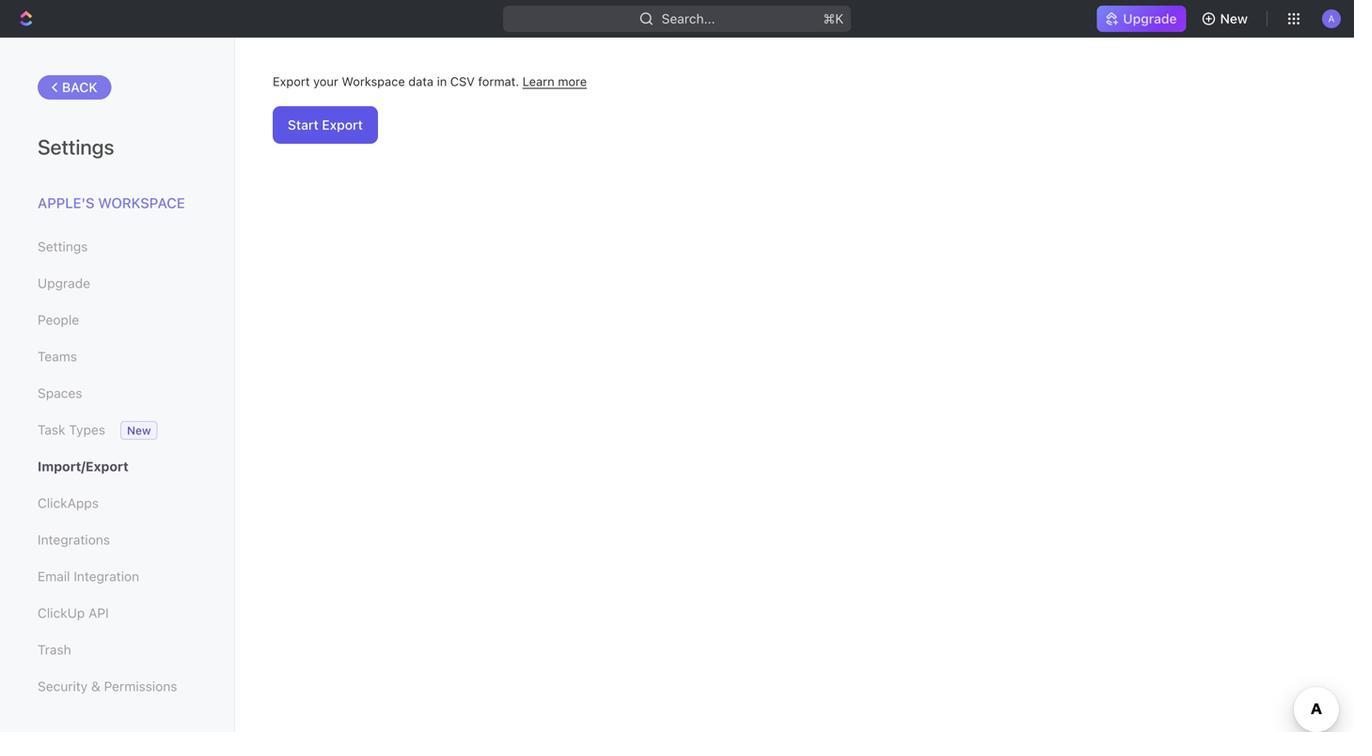 Task type: locate. For each thing, give the bounding box(es) containing it.
workspace
[[342, 74, 405, 88], [98, 195, 185, 211]]

spaces link
[[38, 378, 197, 410]]

upgrade link left new button
[[1097, 6, 1187, 32]]

trash
[[38, 642, 71, 658]]

0 horizontal spatial upgrade
[[38, 276, 90, 291]]

settings inside 'link'
[[38, 239, 88, 254]]

0 vertical spatial upgrade link
[[1097, 6, 1187, 32]]

export
[[273, 74, 310, 88], [322, 117, 363, 133]]

start
[[288, 117, 319, 133]]

types
[[69, 422, 105, 438]]

import/export link
[[38, 451, 197, 483]]

new inside button
[[1221, 11, 1248, 26]]

workspace right your
[[342, 74, 405, 88]]

1 vertical spatial upgrade
[[38, 276, 90, 291]]

search...
[[662, 11, 715, 26]]

start export
[[288, 117, 363, 133]]

1 vertical spatial export
[[322, 117, 363, 133]]

task
[[38, 422, 65, 438]]

format.
[[478, 74, 519, 88]]

settings link
[[38, 231, 197, 263]]

0 horizontal spatial workspace
[[98, 195, 185, 211]]

0 vertical spatial export
[[273, 74, 310, 88]]

0 vertical spatial workspace
[[342, 74, 405, 88]]

0 horizontal spatial new
[[127, 424, 151, 437]]

0 vertical spatial new
[[1221, 11, 1248, 26]]

settings
[[38, 135, 114, 159], [38, 239, 88, 254]]

upgrade
[[1123, 11, 1177, 26], [38, 276, 90, 291]]

settings up apple's
[[38, 135, 114, 159]]

export inside button
[[322, 117, 363, 133]]

clickup api link
[[38, 598, 197, 630]]

0 vertical spatial upgrade
[[1123, 11, 1177, 26]]

import/export
[[38, 459, 129, 475]]

1 vertical spatial upgrade link
[[38, 268, 197, 300]]

clickapps
[[38, 496, 99, 511]]

export right start
[[322, 117, 363, 133]]

2 settings from the top
[[38, 239, 88, 254]]

clickup
[[38, 606, 85, 621]]

integrations link
[[38, 524, 197, 556]]

permissions
[[104, 679, 177, 695]]

new
[[1221, 11, 1248, 26], [127, 424, 151, 437]]

more
[[558, 74, 587, 88]]

trash link
[[38, 634, 197, 666]]

1 vertical spatial workspace
[[98, 195, 185, 211]]

integration
[[74, 569, 139, 585]]

email
[[38, 569, 70, 585]]

export left your
[[273, 74, 310, 88]]

export your workspace data in csv format. learn more
[[273, 74, 587, 88]]

apple's workspace
[[38, 195, 185, 211]]

1 vertical spatial settings
[[38, 239, 88, 254]]

1 horizontal spatial new
[[1221, 11, 1248, 26]]

1 horizontal spatial export
[[322, 117, 363, 133]]

teams link
[[38, 341, 197, 373]]

settings down apple's
[[38, 239, 88, 254]]

upgrade link
[[1097, 6, 1187, 32], [38, 268, 197, 300]]

back link
[[38, 75, 112, 100]]

0 horizontal spatial export
[[273, 74, 310, 88]]

upgrade up people
[[38, 276, 90, 291]]

workspace inside settings element
[[98, 195, 185, 211]]

upgrade link up the people 'link'
[[38, 268, 197, 300]]

workspace up settings 'link'
[[98, 195, 185, 211]]

1 settings from the top
[[38, 135, 114, 159]]

1 horizontal spatial upgrade link
[[1097, 6, 1187, 32]]

1 vertical spatial new
[[127, 424, 151, 437]]

your
[[313, 74, 338, 88]]

0 vertical spatial settings
[[38, 135, 114, 159]]

upgrade left new button
[[1123, 11, 1177, 26]]

in
[[437, 74, 447, 88]]



Task type: describe. For each thing, give the bounding box(es) containing it.
learn more link
[[523, 74, 587, 88]]

people
[[38, 312, 79, 328]]

upgrade inside settings element
[[38, 276, 90, 291]]

people link
[[38, 304, 197, 336]]

0 horizontal spatial upgrade link
[[38, 268, 197, 300]]

settings element
[[0, 38, 235, 733]]

clickup api
[[38, 606, 109, 621]]

new button
[[1194, 4, 1260, 34]]

learn
[[523, 74, 555, 88]]

task types
[[38, 422, 105, 438]]

teams
[[38, 349, 77, 365]]

a button
[[1317, 4, 1347, 34]]

security
[[38, 679, 88, 695]]

clickapps link
[[38, 488, 197, 520]]

new inside settings element
[[127, 424, 151, 437]]

1 horizontal spatial upgrade
[[1123, 11, 1177, 26]]

security & permissions link
[[38, 671, 197, 703]]

a
[[1329, 13, 1335, 24]]

email integration
[[38, 569, 139, 585]]

back
[[62, 79, 98, 95]]

&
[[91, 679, 100, 695]]

email integration link
[[38, 561, 197, 593]]

security & permissions
[[38, 679, 177, 695]]

csv
[[450, 74, 475, 88]]

⌘k
[[823, 11, 844, 26]]

data
[[409, 74, 434, 88]]

spaces
[[38, 386, 82, 401]]

integrations
[[38, 532, 110, 548]]

start export button
[[273, 106, 378, 144]]

1 horizontal spatial workspace
[[342, 74, 405, 88]]

apple's
[[38, 195, 95, 211]]

api
[[88, 606, 109, 621]]



Task type: vqa. For each thing, say whether or not it's contained in the screenshot.
topmost Workspace
yes



